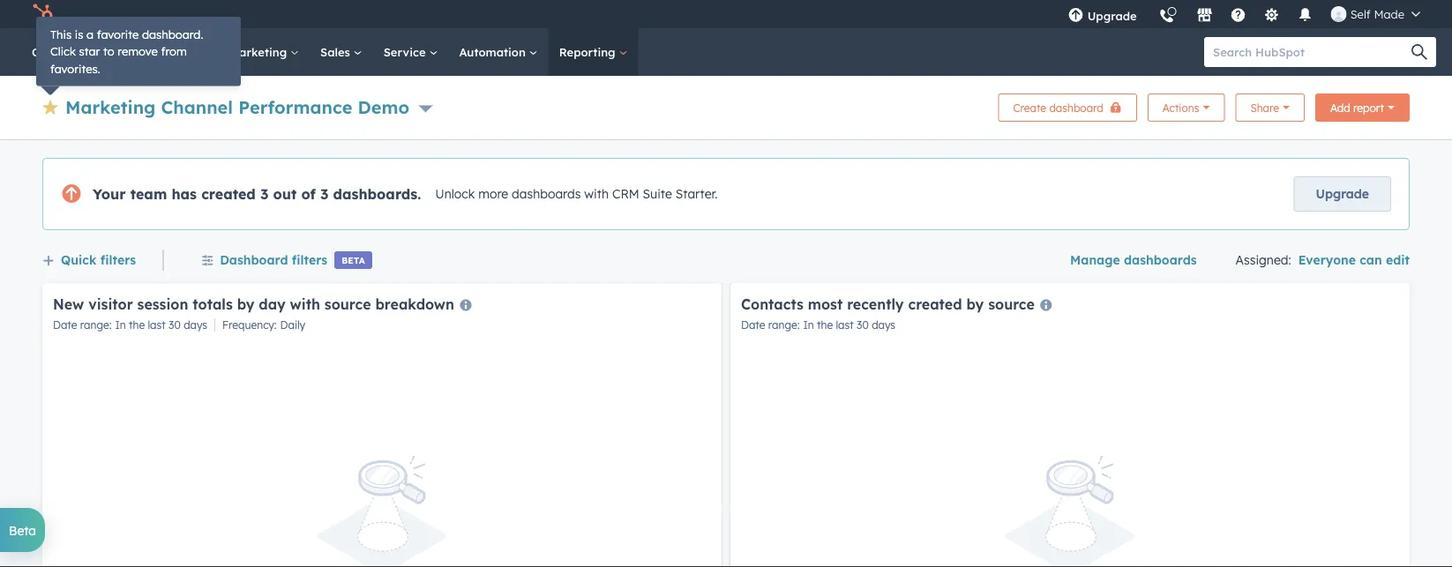 Task type: locate. For each thing, give the bounding box(es) containing it.
remove
[[118, 44, 158, 59]]

2 date range: in the last 30 days from the left
[[741, 319, 896, 332]]

marketing up marketing channel performance demo popup button
[[229, 45, 290, 59]]

last down session
[[148, 319, 166, 332]]

1 horizontal spatial with
[[585, 186, 609, 202]]

contacts left 'most'
[[741, 295, 804, 313]]

1 horizontal spatial last
[[836, 319, 854, 332]]

2 source from the left
[[989, 295, 1035, 313]]

0 vertical spatial beta
[[342, 255, 365, 266]]

of
[[301, 185, 316, 203]]

in
[[115, 319, 126, 332], [803, 319, 814, 332]]

1 horizontal spatial dashboards
[[1124, 252, 1197, 268]]

0 vertical spatial dashboards
[[512, 186, 581, 202]]

crm
[[612, 186, 640, 202]]

filters
[[100, 252, 136, 267], [292, 252, 328, 267]]

out
[[273, 185, 297, 203]]

2 filters from the left
[[292, 252, 328, 267]]

days down 'contacts most recently created by source'
[[872, 319, 896, 332]]

3 right of at the top left of the page
[[320, 185, 329, 203]]

sales link
[[310, 28, 373, 76]]

3
[[260, 185, 269, 203], [320, 185, 329, 203]]

1 days from the left
[[184, 319, 207, 332]]

breakdown
[[375, 295, 454, 313]]

manage
[[1071, 252, 1121, 268]]

in inside new visitor session totals by day with source breakdown element
[[115, 319, 126, 332]]

notifications button
[[1291, 0, 1321, 28]]

1 vertical spatial marketing
[[65, 96, 156, 118]]

created for 3
[[201, 185, 256, 203]]

beta inside button
[[9, 523, 36, 538]]

1 vertical spatial upgrade
[[1316, 186, 1370, 202]]

1 horizontal spatial contacts
[[741, 295, 804, 313]]

filters inside dashboard filters button
[[292, 252, 328, 267]]

30 down recently
[[857, 319, 869, 332]]

filters right dashboard
[[292, 252, 328, 267]]

marketing channel performance demo banner
[[42, 88, 1410, 122]]

contacts down this
[[32, 45, 85, 59]]

1 horizontal spatial source
[[989, 295, 1035, 313]]

help image
[[1231, 8, 1247, 24]]

the down 'most'
[[817, 319, 833, 332]]

1 horizontal spatial range:
[[769, 319, 800, 332]]

range: inside new visitor session totals by day with source breakdown element
[[80, 319, 112, 332]]

dashboards inside button
[[1124, 252, 1197, 268]]

date range: in the last 30 days inside new visitor session totals by day with source breakdown element
[[53, 319, 207, 332]]

calling icon button
[[1152, 2, 1182, 28]]

days down totals
[[184, 319, 207, 332]]

date range: in the last 30 days down visitor
[[53, 319, 207, 332]]

0 horizontal spatial in
[[115, 319, 126, 332]]

quick filters
[[61, 252, 136, 267]]

30
[[169, 319, 181, 332], [857, 319, 869, 332]]

1 horizontal spatial 3
[[320, 185, 329, 203]]

marketing down favorites.
[[65, 96, 156, 118]]

in down visitor
[[115, 319, 126, 332]]

unlock more dashboards with crm suite starter.
[[435, 186, 718, 202]]

0 horizontal spatial created
[[201, 185, 256, 203]]

2 date from the left
[[741, 319, 766, 332]]

upgrade up everyone can edit button
[[1316, 186, 1370, 202]]

new visitor session totals by day with source breakdown
[[53, 295, 454, 313]]

1 30 from the left
[[169, 319, 181, 332]]

1 horizontal spatial marketing
[[229, 45, 290, 59]]

30 down session
[[169, 319, 181, 332]]

0 horizontal spatial last
[[148, 319, 166, 332]]

channel
[[161, 96, 233, 118]]

contacts for contacts
[[32, 45, 85, 59]]

3 left out
[[260, 185, 269, 203]]

the inside contacts most recently created by source element
[[817, 319, 833, 332]]

in down 'most'
[[803, 319, 814, 332]]

2 the from the left
[[817, 319, 833, 332]]

reporting
[[559, 45, 619, 59]]

range:
[[80, 319, 112, 332], [769, 319, 800, 332]]

dashboards right manage
[[1124, 252, 1197, 268]]

create
[[1013, 101, 1047, 114]]

1 the from the left
[[129, 319, 145, 332]]

0 horizontal spatial dashboards
[[512, 186, 581, 202]]

new
[[53, 295, 84, 313]]

30 inside new visitor session totals by day with source breakdown element
[[169, 319, 181, 332]]

more
[[478, 186, 508, 202]]

ruby anderson image
[[1331, 6, 1347, 22]]

to
[[103, 44, 114, 59]]

0 horizontal spatial days
[[184, 319, 207, 332]]

1 horizontal spatial by
[[967, 295, 984, 313]]

2 last from the left
[[836, 319, 854, 332]]

filters right quick
[[100, 252, 136, 267]]

1 range: from the left
[[80, 319, 112, 332]]

0 horizontal spatial by
[[237, 295, 255, 313]]

notifications image
[[1298, 8, 1314, 24]]

last
[[148, 319, 166, 332], [836, 319, 854, 332]]

0 vertical spatial upgrade
[[1088, 8, 1137, 23]]

click
[[50, 44, 76, 59]]

suite
[[643, 186, 672, 202]]

0 horizontal spatial date range: in the last 30 days
[[53, 319, 207, 332]]

created right has
[[201, 185, 256, 203]]

0 horizontal spatial upgrade
[[1088, 8, 1137, 23]]

your team has created 3 out of 3 dashboards.
[[93, 185, 421, 203]]

settings link
[[1254, 0, 1291, 28]]

1 source from the left
[[325, 295, 371, 313]]

1 horizontal spatial date range: in the last 30 days
[[741, 319, 896, 332]]

sales
[[320, 45, 354, 59]]

dashboards right more
[[512, 186, 581, 202]]

frequency: daily
[[222, 319, 306, 332]]

1 vertical spatial created
[[909, 295, 962, 313]]

beta
[[342, 255, 365, 266], [9, 523, 36, 538]]

1 vertical spatial dashboards
[[1124, 252, 1197, 268]]

0 horizontal spatial date
[[53, 319, 77, 332]]

1 horizontal spatial in
[[803, 319, 814, 332]]

marketplaces button
[[1187, 0, 1224, 28]]

edit
[[1386, 252, 1410, 268]]

marketing
[[229, 45, 290, 59], [65, 96, 156, 118]]

0 horizontal spatial with
[[290, 295, 320, 313]]

by for totals
[[237, 295, 255, 313]]

last inside contacts most recently created by source element
[[836, 319, 854, 332]]

date range: in the last 30 days inside contacts most recently created by source element
[[741, 319, 896, 332]]

contacts for contacts most recently created by source
[[741, 295, 804, 313]]

contacts link
[[21, 28, 105, 76]]

day
[[259, 295, 286, 313]]

30 inside contacts most recently created by source element
[[857, 319, 869, 332]]

2 by from the left
[[967, 295, 984, 313]]

dashboards
[[512, 186, 581, 202], [1124, 252, 1197, 268]]

can
[[1360, 252, 1383, 268]]

range: inside contacts most recently created by source element
[[769, 319, 800, 332]]

a
[[87, 27, 94, 41]]

1 horizontal spatial filters
[[292, 252, 328, 267]]

the down session
[[129, 319, 145, 332]]

last down 'most'
[[836, 319, 854, 332]]

1 vertical spatial with
[[290, 295, 320, 313]]

1 horizontal spatial 30
[[857, 319, 869, 332]]

source
[[325, 295, 371, 313], [989, 295, 1035, 313]]

created right recently
[[909, 295, 962, 313]]

0 horizontal spatial source
[[325, 295, 371, 313]]

marketing for marketing channel performance demo
[[65, 96, 156, 118]]

2 range: from the left
[[769, 319, 800, 332]]

add report button
[[1316, 94, 1410, 122]]

0 vertical spatial created
[[201, 185, 256, 203]]

manage dashboards button
[[1071, 250, 1197, 271]]

upgrade
[[1088, 8, 1137, 23], [1316, 186, 1370, 202]]

0 horizontal spatial beta
[[9, 523, 36, 538]]

by
[[237, 295, 255, 313], [967, 295, 984, 313]]

search button
[[1403, 37, 1437, 67]]

0 horizontal spatial range:
[[80, 319, 112, 332]]

contacts
[[32, 45, 85, 59], [741, 295, 804, 313]]

menu
[[1058, 0, 1431, 35]]

1 date range: in the last 30 days from the left
[[53, 319, 207, 332]]

1 in from the left
[[115, 319, 126, 332]]

0 horizontal spatial filters
[[100, 252, 136, 267]]

1 filters from the left
[[100, 252, 136, 267]]

Search HubSpot search field
[[1205, 37, 1421, 67]]

0 horizontal spatial marketing
[[65, 96, 156, 118]]

the
[[129, 319, 145, 332], [817, 319, 833, 332]]

1 horizontal spatial date
[[741, 319, 766, 332]]

1 vertical spatial beta
[[9, 523, 36, 538]]

dashboard filters
[[220, 252, 328, 267]]

date range: in the last 30 days down 'most'
[[741, 319, 896, 332]]

marketing inside popup button
[[65, 96, 156, 118]]

marketing for marketing
[[229, 45, 290, 59]]

2 30 from the left
[[857, 319, 869, 332]]

0 horizontal spatial contacts
[[32, 45, 85, 59]]

2 days from the left
[[872, 319, 896, 332]]

share button
[[1236, 94, 1305, 122]]

1 horizontal spatial the
[[817, 319, 833, 332]]

0 horizontal spatial 30
[[169, 319, 181, 332]]

filters inside quick filters button
[[100, 252, 136, 267]]

with
[[585, 186, 609, 202], [290, 295, 320, 313]]

1 horizontal spatial days
[[872, 319, 896, 332]]

share
[[1251, 101, 1280, 114]]

0 vertical spatial marketing
[[229, 45, 290, 59]]

0 horizontal spatial 3
[[260, 185, 269, 203]]

1 by from the left
[[237, 295, 255, 313]]

upgrade image
[[1068, 8, 1084, 24]]

upgrade right upgrade icon
[[1088, 8, 1137, 23]]

1 last from the left
[[148, 319, 166, 332]]

service
[[384, 45, 429, 59]]

0 vertical spatial contacts
[[32, 45, 85, 59]]

add
[[1331, 101, 1351, 114]]

date range: in the last 30 days
[[53, 319, 207, 332], [741, 319, 896, 332]]

1 horizontal spatial upgrade
[[1316, 186, 1370, 202]]

1 vertical spatial contacts
[[741, 295, 804, 313]]

2 in from the left
[[803, 319, 814, 332]]

created
[[201, 185, 256, 203], [909, 295, 962, 313]]

with up daily
[[290, 295, 320, 313]]

0 horizontal spatial the
[[129, 319, 145, 332]]

reporting link
[[549, 28, 638, 76]]

1 date from the left
[[53, 319, 77, 332]]

days
[[184, 319, 207, 332], [872, 319, 896, 332]]

1 horizontal spatial created
[[909, 295, 962, 313]]

with left crm at left
[[585, 186, 609, 202]]

by for created
[[967, 295, 984, 313]]

beta button
[[0, 508, 45, 552]]

this is a favorite dashboard. click star to remove from favorites.
[[50, 27, 203, 76]]



Task type: describe. For each thing, give the bounding box(es) containing it.
create dashboard button
[[998, 94, 1137, 122]]

demo
[[358, 96, 410, 118]]

made
[[1374, 7, 1405, 21]]

days inside contacts most recently created by source element
[[872, 319, 896, 332]]

recently
[[847, 295, 904, 313]]

date inside contacts most recently created by source element
[[741, 319, 766, 332]]

service link
[[373, 28, 449, 76]]

marketplaces image
[[1197, 8, 1213, 24]]

actions button
[[1148, 94, 1225, 122]]

new visitor session totals by day with source breakdown element
[[42, 283, 722, 567]]

in inside contacts most recently created by source element
[[803, 319, 814, 332]]

star
[[79, 44, 100, 59]]

dashboards.
[[333, 185, 421, 203]]

add report
[[1331, 101, 1385, 114]]

quick filters button
[[42, 249, 136, 272]]

totals
[[193, 295, 233, 313]]

1 3 from the left
[[260, 185, 269, 203]]

report
[[1354, 101, 1385, 114]]

frequency:
[[222, 319, 277, 332]]

this
[[50, 27, 72, 41]]

manage dashboards
[[1071, 252, 1197, 268]]

your
[[93, 185, 126, 203]]

date inside new visitor session totals by day with source breakdown element
[[53, 319, 77, 332]]

favorites.
[[50, 61, 100, 76]]

hubspot link
[[21, 4, 66, 25]]

upgrade inside upgrade link
[[1316, 186, 1370, 202]]

created for by
[[909, 295, 962, 313]]

has
[[172, 185, 197, 203]]

unlock
[[435, 186, 475, 202]]

visitor
[[88, 295, 133, 313]]

assigned:
[[1236, 252, 1292, 268]]

self made
[[1351, 7, 1405, 21]]

create dashboard
[[1013, 101, 1104, 114]]

team
[[130, 185, 167, 203]]

0 vertical spatial with
[[585, 186, 609, 202]]

quick
[[61, 252, 97, 267]]

marketing channel performance demo button
[[65, 94, 433, 120]]

actions
[[1163, 101, 1200, 114]]

dashboard filters button
[[201, 249, 328, 272]]

automation
[[459, 45, 529, 59]]

session
[[137, 295, 188, 313]]

automation link
[[449, 28, 549, 76]]

search image
[[1412, 44, 1428, 60]]

days inside new visitor session totals by day with source breakdown element
[[184, 319, 207, 332]]

filters for dashboard filters
[[292, 252, 328, 267]]

2 3 from the left
[[320, 185, 329, 203]]

most
[[808, 295, 843, 313]]

calling icon image
[[1159, 9, 1175, 25]]

marketing channel performance demo
[[65, 96, 410, 118]]

from
[[161, 44, 187, 59]]

contacts most recently created by source
[[741, 295, 1035, 313]]

help button
[[1224, 0, 1254, 28]]

performance
[[238, 96, 353, 118]]

favorite
[[97, 27, 139, 41]]

the inside new visitor session totals by day with source breakdown element
[[129, 319, 145, 332]]

menu containing self made
[[1058, 0, 1431, 35]]

everyone
[[1299, 252, 1356, 268]]

dashboard.
[[142, 27, 203, 41]]

self made button
[[1321, 0, 1431, 28]]

everyone can edit button
[[1299, 250, 1410, 271]]

filters for quick filters
[[100, 252, 136, 267]]

daily
[[280, 319, 306, 332]]

settings image
[[1264, 8, 1280, 24]]

starter.
[[676, 186, 718, 202]]

dashboard
[[220, 252, 288, 267]]

is
[[75, 27, 83, 41]]

assigned: everyone can edit
[[1236, 252, 1410, 268]]

upgrade link
[[1294, 177, 1392, 212]]

last inside new visitor session totals by day with source breakdown element
[[148, 319, 166, 332]]

marketing link
[[219, 28, 310, 76]]

upgrade inside menu
[[1088, 8, 1137, 23]]

contacts most recently created by source element
[[731, 283, 1410, 567]]

hubspot image
[[32, 4, 53, 25]]

self
[[1351, 7, 1371, 21]]

dashboard
[[1050, 101, 1104, 114]]

1 horizontal spatial beta
[[342, 255, 365, 266]]



Task type: vqa. For each thing, say whether or not it's contained in the screenshot.
'Upgrade' icon
yes



